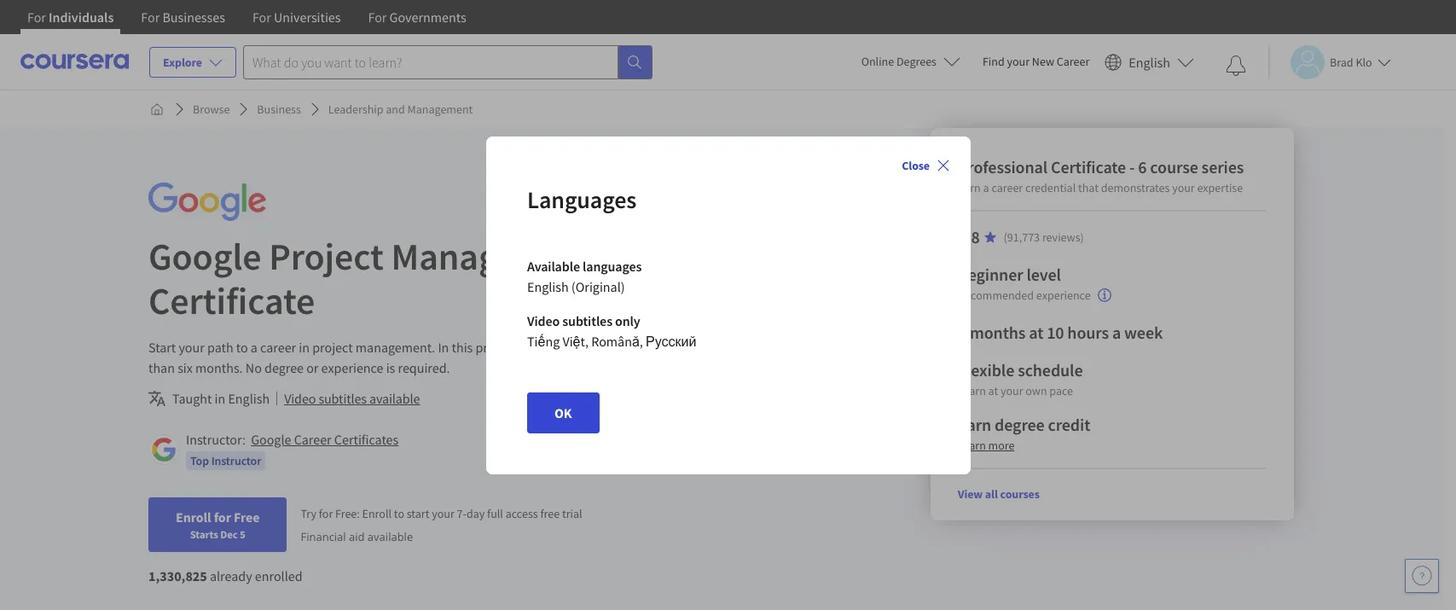Task type: locate. For each thing, give the bounding box(es) containing it.
to inside start your path to a career in project management. in this program, you'll learn in-demand skills that will have you job-ready in less than six months. no degree or experience is required.
[[236, 339, 248, 356]]

enroll up the starts
[[176, 509, 211, 526]]

or
[[306, 359, 319, 376]]

video subtitles available button
[[284, 388, 420, 409]]

your inside professional certificate - 6 course series earn a career credential that demonstrates your expertise
[[1173, 180, 1196, 195]]

0 horizontal spatial 6
[[959, 322, 967, 343]]

ready
[[819, 339, 851, 356]]

0 vertical spatial degree
[[265, 359, 304, 376]]

việt,
[[562, 332, 588, 349]]

universities
[[274, 9, 341, 26]]

months
[[971, 322, 1026, 343]]

1 vertical spatial available
[[368, 529, 413, 544]]

dec
[[220, 527, 238, 541]]

0 horizontal spatial subtitles
[[319, 390, 367, 407]]

2 vertical spatial english
[[228, 390, 270, 407]]

degree
[[265, 359, 304, 376], [995, 414, 1045, 435]]

0 horizontal spatial video
[[284, 390, 316, 407]]

for for enroll
[[214, 509, 231, 526]]

management
[[408, 102, 473, 117]]

career inside the instructor: google career certificates top instructor
[[294, 431, 332, 448]]

at down flexible
[[989, 383, 999, 398]]

a inside start your path to a career in project management. in this program, you'll learn in-demand skills that will have you job-ready in less than six months. no degree or experience is required.
[[251, 339, 258, 356]]

0 horizontal spatial career
[[260, 339, 296, 356]]

subtitles inside video subtitles only tiếng việt, română, русский
[[562, 312, 612, 329]]

start
[[407, 506, 430, 521]]

1 horizontal spatial career
[[992, 180, 1024, 195]]

0 vertical spatial learn
[[959, 383, 987, 398]]

business
[[257, 102, 301, 117]]

instructor
[[211, 453, 261, 468]]

1 horizontal spatial english
[[527, 278, 568, 295]]

1 horizontal spatial certificate
[[1052, 156, 1127, 177]]

0 vertical spatial 6
[[1139, 156, 1148, 177]]

google project management: professional certificate
[[148, 233, 818, 324]]

3 for from the left
[[253, 9, 271, 26]]

more
[[989, 438, 1015, 453]]

browse
[[193, 102, 230, 117]]

video up tiếng on the left bottom of page
[[527, 312, 560, 329]]

learn left more at the right bottom of page
[[959, 438, 987, 453]]

individuals
[[49, 9, 114, 26]]

0 horizontal spatial experience
[[321, 359, 384, 376]]

a left the "week"
[[1113, 322, 1122, 343]]

recommended
[[959, 288, 1034, 303]]

learn down flexible
[[959, 383, 987, 398]]

0 vertical spatial available
[[370, 390, 420, 407]]

1 vertical spatial professional
[[619, 233, 818, 280]]

level
[[1027, 264, 1062, 285]]

4 for from the left
[[368, 9, 387, 26]]

management:
[[391, 233, 612, 280]]

that right credential
[[1079, 180, 1099, 195]]

5
[[240, 527, 246, 541]]

business link
[[250, 94, 308, 125]]

this
[[452, 339, 473, 356]]

governments
[[390, 9, 466, 26]]

schedule
[[1019, 359, 1084, 381]]

certificate inside google project management: professional certificate
[[148, 277, 315, 324]]

1 horizontal spatial for
[[319, 506, 333, 521]]

1 horizontal spatial a
[[984, 180, 990, 195]]

certificate up path
[[148, 277, 315, 324]]

reviews)
[[1043, 230, 1085, 245]]

0 horizontal spatial enroll
[[176, 509, 211, 526]]

0 vertical spatial google
[[148, 233, 262, 280]]

6 right -
[[1139, 156, 1148, 177]]

flexible schedule learn at your own pace
[[959, 359, 1084, 398]]

1 horizontal spatial experience
[[1037, 288, 1091, 303]]

find your new career link
[[974, 51, 1098, 73]]

0 vertical spatial video
[[527, 312, 560, 329]]

1 vertical spatial 6
[[959, 322, 967, 343]]

career up no
[[260, 339, 296, 356]]

that inside start your path to a career in project management. in this program, you'll learn in-demand skills that will have you job-ready in less than six months. no degree or experience is required.
[[694, 339, 717, 356]]

find your new career
[[983, 54, 1090, 69]]

earn up 4.8
[[959, 180, 982, 195]]

for left businesses
[[141, 9, 160, 26]]

your up six on the left of the page
[[179, 339, 205, 356]]

google down google image
[[148, 233, 262, 280]]

a up no
[[251, 339, 258, 356]]

7-
[[457, 506, 467, 521]]

will
[[720, 339, 740, 356]]

None search field
[[243, 45, 653, 79]]

0 horizontal spatial certificate
[[148, 277, 315, 324]]

video inside button
[[284, 390, 316, 407]]

trial
[[562, 506, 582, 521]]

leadership and management
[[328, 102, 473, 117]]

2 earn from the top
[[959, 414, 992, 435]]

at
[[1030, 322, 1044, 343], [989, 383, 999, 398]]

video for video subtitles available
[[284, 390, 316, 407]]

in right taught
[[215, 390, 225, 407]]

video for video subtitles only tiếng việt, română, русский
[[527, 312, 560, 329]]

career left credential
[[992, 180, 1024, 195]]

available inside button
[[370, 390, 420, 407]]

at left 10
[[1030, 322, 1044, 343]]

2 for from the left
[[141, 9, 160, 26]]

in
[[299, 339, 310, 356], [854, 339, 865, 356], [215, 390, 225, 407]]

your inside the try for free: enroll to start your 7-day full access free trial financial aid available
[[432, 506, 455, 521]]

path
[[207, 339, 233, 356]]

available right "aid"
[[368, 529, 413, 544]]

0 horizontal spatial that
[[694, 339, 717, 356]]

1 vertical spatial that
[[694, 339, 717, 356]]

0 vertical spatial subtitles
[[562, 312, 612, 329]]

subtitles for only
[[562, 312, 612, 329]]

1 vertical spatial learn
[[959, 438, 987, 453]]

available down is
[[370, 390, 420, 407]]

0 vertical spatial certificate
[[1052, 156, 1127, 177]]

1 vertical spatial to
[[394, 506, 404, 521]]

1 vertical spatial career
[[260, 339, 296, 356]]

credit
[[1049, 414, 1091, 435]]

hours
[[1068, 322, 1110, 343]]

for individuals
[[27, 9, 114, 26]]

0 vertical spatial at
[[1030, 322, 1044, 343]]

experience down project
[[321, 359, 384, 376]]

that inside professional certificate - 6 course series earn a career credential that demonstrates your expertise
[[1079, 180, 1099, 195]]

learn inside flexible schedule learn at your own pace
[[959, 383, 987, 398]]

that left will
[[694, 339, 717, 356]]

your inside start your path to a career in project management. in this program, you'll learn in-demand skills that will have you job-ready in less than six months. no degree or experience is required.
[[179, 339, 205, 356]]

enrolled
[[255, 567, 303, 585]]

your inside flexible schedule learn at your own pace
[[1001, 383, 1024, 398]]

beginner level recommended experience
[[959, 264, 1091, 303]]

day
[[467, 506, 485, 521]]

1 vertical spatial degree
[[995, 414, 1045, 435]]

to right path
[[236, 339, 248, 356]]

that
[[1079, 180, 1099, 195], [694, 339, 717, 356]]

1 vertical spatial google
[[251, 431, 291, 448]]

degree up more at the right bottom of page
[[995, 414, 1045, 435]]

learn more link
[[959, 438, 1015, 453]]

try
[[301, 506, 317, 521]]

in up or in the bottom left of the page
[[299, 339, 310, 356]]

video inside video subtitles only tiếng việt, română, русский
[[527, 312, 560, 329]]

certificate up credential
[[1052, 156, 1127, 177]]

you
[[773, 339, 794, 356]]

1 horizontal spatial video
[[527, 312, 560, 329]]

1 vertical spatial career
[[294, 431, 332, 448]]

learn inside earn degree credit learn more
[[959, 438, 987, 453]]

1 horizontal spatial to
[[394, 506, 404, 521]]

businesses
[[162, 9, 225, 26]]

instructor: google career certificates top instructor
[[186, 431, 399, 468]]

subtitles inside button
[[319, 390, 367, 407]]

(original)
[[571, 278, 625, 295]]

1 for from the left
[[27, 9, 46, 26]]

career
[[992, 180, 1024, 195], [260, 339, 296, 356]]

months.
[[195, 359, 243, 376]]

google career certificates link
[[251, 431, 399, 448]]

google up instructor
[[251, 431, 291, 448]]

a
[[984, 180, 990, 195], [1113, 322, 1122, 343], [251, 339, 258, 356]]

professional inside professional certificate - 6 course series earn a career credential that demonstrates your expertise
[[959, 156, 1048, 177]]

0 vertical spatial english
[[1129, 53, 1171, 70]]

degree left or in the bottom left of the page
[[265, 359, 304, 376]]

experience down level
[[1037, 288, 1091, 303]]

1 vertical spatial subtitles
[[319, 390, 367, 407]]

for left governments
[[368, 9, 387, 26]]

2 horizontal spatial in
[[854, 339, 865, 356]]

earn up learn more link
[[959, 414, 992, 435]]

languages dialog
[[486, 136, 971, 474]]

show notifications image
[[1226, 55, 1247, 76]]

subtitles
[[562, 312, 612, 329], [319, 390, 367, 407]]

for
[[319, 506, 333, 521], [214, 509, 231, 526]]

subtitles down or in the bottom left of the page
[[319, 390, 367, 407]]

(91,773
[[1004, 230, 1041, 245]]

1 horizontal spatial 6
[[1139, 156, 1148, 177]]

1 horizontal spatial enroll
[[362, 506, 392, 521]]

1 horizontal spatial career
[[1057, 54, 1090, 69]]

courses
[[1001, 486, 1041, 502]]

tiếng
[[527, 332, 560, 349]]

0 vertical spatial to
[[236, 339, 248, 356]]

0 vertical spatial professional
[[959, 156, 1048, 177]]

for for individuals
[[27, 9, 46, 26]]

0 vertical spatial earn
[[959, 180, 982, 195]]

degree inside earn degree credit learn more
[[995, 414, 1045, 435]]

1 vertical spatial video
[[284, 390, 316, 407]]

0 horizontal spatial a
[[251, 339, 258, 356]]

enroll
[[362, 506, 392, 521], [176, 509, 211, 526]]

for left individuals
[[27, 9, 46, 26]]

for up dec
[[214, 509, 231, 526]]

earn inside earn degree credit learn more
[[959, 414, 992, 435]]

video down or in the bottom left of the page
[[284, 390, 316, 407]]

0 vertical spatial experience
[[1037, 288, 1091, 303]]

1 horizontal spatial subtitles
[[562, 312, 612, 329]]

0 horizontal spatial degree
[[265, 359, 304, 376]]

earn
[[959, 180, 982, 195], [959, 414, 992, 435]]

0 horizontal spatial to
[[236, 339, 248, 356]]

1 horizontal spatial that
[[1079, 180, 1099, 195]]

1 vertical spatial certificate
[[148, 277, 315, 324]]

google image
[[148, 183, 266, 221]]

1 vertical spatial experience
[[321, 359, 384, 376]]

earn inside professional certificate - 6 course series earn a career credential that demonstrates your expertise
[[959, 180, 982, 195]]

english inside available languages english (original)
[[527, 278, 568, 295]]

6 inside professional certificate - 6 course series earn a career credential that demonstrates your expertise
[[1139, 156, 1148, 177]]

career
[[1057, 54, 1090, 69], [294, 431, 332, 448]]

learn
[[565, 339, 594, 356]]

1 earn from the top
[[959, 180, 982, 195]]

financial
[[301, 529, 346, 544]]

0 horizontal spatial at
[[989, 383, 999, 398]]

help center image
[[1412, 566, 1433, 586]]

1 horizontal spatial in
[[299, 339, 310, 356]]

a left credential
[[984, 180, 990, 195]]

in left less on the right bottom
[[854, 339, 865, 356]]

2 horizontal spatial english
[[1129, 53, 1171, 70]]

instructor:
[[186, 431, 246, 448]]

1 horizontal spatial at
[[1030, 322, 1044, 343]]

for inside the try for free: enroll to start your 7-day full access free trial financial aid available
[[319, 506, 333, 521]]

0 horizontal spatial english
[[228, 390, 270, 407]]

1 horizontal spatial professional
[[959, 156, 1048, 177]]

video
[[527, 312, 560, 329], [284, 390, 316, 407]]

skills
[[662, 339, 691, 356]]

for inside enroll for free starts dec 5
[[214, 509, 231, 526]]

to left start
[[394, 506, 404, 521]]

career inside start your path to a career in project management. in this program, you'll learn in-demand skills that will have you job-ready in less than six months. no degree or experience is required.
[[260, 339, 296, 356]]

6 left months
[[959, 322, 967, 343]]

only
[[615, 312, 640, 329]]

taught in english
[[172, 390, 270, 407]]

to
[[236, 339, 248, 356], [394, 506, 404, 521]]

project
[[312, 339, 353, 356]]

2 learn from the top
[[959, 438, 987, 453]]

english inside english button
[[1129, 53, 1171, 70]]

banner navigation
[[14, 0, 480, 47]]

leadership and management link
[[322, 94, 480, 125]]

0 horizontal spatial professional
[[619, 233, 818, 280]]

1 learn from the top
[[959, 383, 987, 398]]

experience
[[1037, 288, 1091, 303], [321, 359, 384, 376]]

1 vertical spatial english
[[527, 278, 568, 295]]

0 vertical spatial career
[[992, 180, 1024, 195]]

0 vertical spatial that
[[1079, 180, 1099, 195]]

your left own at the right bottom of page
[[1001, 383, 1024, 398]]

1 vertical spatial at
[[989, 383, 999, 398]]

your left "7-" at left
[[432, 506, 455, 521]]

career left the certificates
[[294, 431, 332, 448]]

your down course at right top
[[1173, 180, 1196, 195]]

0 horizontal spatial career
[[294, 431, 332, 448]]

1 horizontal spatial degree
[[995, 414, 1045, 435]]

0 horizontal spatial for
[[214, 509, 231, 526]]

6 months at 10 hours a week
[[959, 322, 1164, 343]]

for right try
[[319, 506, 333, 521]]

career right new
[[1057, 54, 1090, 69]]

video subtitles only tiếng việt, română, русский
[[527, 312, 696, 349]]

management.
[[356, 339, 435, 356]]

subtitles up việt,
[[562, 312, 612, 329]]

enroll right free:
[[362, 506, 392, 521]]

1 vertical spatial earn
[[959, 414, 992, 435]]

series
[[1202, 156, 1245, 177]]

for left universities at the top left
[[253, 9, 271, 26]]



Task type: vqa. For each thing, say whether or not it's contained in the screenshot.
Modern
no



Task type: describe. For each thing, give the bounding box(es) containing it.
degree inside start your path to a career in project management. in this program, you'll learn in-demand skills that will have you job-ready in less than six months. no degree or experience is required.
[[265, 359, 304, 376]]

project
[[269, 233, 384, 280]]

google career certificates image
[[151, 437, 177, 462]]

earn degree credit learn more
[[959, 414, 1091, 453]]

for for universities
[[253, 9, 271, 26]]

demonstrates
[[1102, 180, 1171, 195]]

professional certificate - 6 course series earn a career credential that demonstrates your expertise
[[959, 156, 1245, 195]]

coursera image
[[20, 48, 129, 75]]

english for taught in english
[[228, 390, 270, 407]]

enroll inside enroll for free starts dec 5
[[176, 509, 211, 526]]

six
[[178, 359, 193, 376]]

close
[[902, 157, 930, 173]]

is
[[386, 359, 395, 376]]

to inside the try for free: enroll to start your 7-day full access free trial financial aid available
[[394, 506, 404, 521]]

1,330,825
[[148, 567, 207, 585]]

expertise
[[1198, 180, 1244, 195]]

video subtitles available
[[284, 390, 420, 407]]

week
[[1125, 322, 1164, 343]]

flexible
[[959, 359, 1015, 381]]

free
[[234, 509, 260, 526]]

financial aid available button
[[301, 529, 413, 544]]

top
[[190, 453, 209, 468]]

try for free: enroll to start your 7-day full access free trial financial aid available
[[301, 506, 582, 544]]

русский
[[645, 332, 696, 349]]

a inside professional certificate - 6 course series earn a career credential that demonstrates your expertise
[[984, 180, 990, 195]]

pace
[[1050, 383, 1074, 398]]

than
[[148, 359, 175, 376]]

course
[[1151, 156, 1199, 177]]

credential
[[1026, 180, 1077, 195]]

free:
[[335, 506, 360, 521]]

own
[[1026, 383, 1048, 398]]

languages
[[527, 184, 636, 215]]

-
[[1130, 156, 1136, 177]]

4.8
[[959, 226, 980, 247]]

10
[[1048, 322, 1065, 343]]

ok button
[[527, 392, 599, 433]]

english for available languages english (original)
[[527, 278, 568, 295]]

experience inside beginner level recommended experience
[[1037, 288, 1091, 303]]

for governments
[[368, 9, 466, 26]]

available languages english (original)
[[527, 257, 641, 295]]

for businesses
[[141, 9, 225, 26]]

română,
[[591, 332, 643, 349]]

2 horizontal spatial a
[[1113, 322, 1122, 343]]

leadership
[[328, 102, 384, 117]]

view
[[959, 486, 984, 502]]

google inside the instructor: google career certificates top instructor
[[251, 431, 291, 448]]

english button
[[1098, 34, 1201, 90]]

available
[[527, 257, 580, 274]]

experience inside start your path to a career in project management. in this program, you'll learn in-demand skills that will have you job-ready in less than six months. no degree or experience is required.
[[321, 359, 384, 376]]

job-
[[797, 339, 819, 356]]

already
[[210, 567, 252, 585]]

0 horizontal spatial in
[[215, 390, 225, 407]]

start
[[148, 339, 176, 356]]

professional inside google project management: professional certificate
[[619, 233, 818, 280]]

program,
[[476, 339, 528, 356]]

aid
[[349, 529, 365, 544]]

demand
[[612, 339, 660, 356]]

taught
[[172, 390, 212, 407]]

beginner
[[959, 264, 1024, 285]]

free
[[540, 506, 560, 521]]

(91,773 reviews)
[[1004, 230, 1085, 245]]

for for businesses
[[141, 9, 160, 26]]

0 vertical spatial career
[[1057, 54, 1090, 69]]

google inside google project management: professional certificate
[[148, 233, 262, 280]]

career inside professional certificate - 6 course series earn a career credential that demonstrates your expertise
[[992, 180, 1024, 195]]

starts
[[190, 527, 218, 541]]

and
[[386, 102, 405, 117]]

for for try
[[319, 506, 333, 521]]

ok
[[554, 404, 572, 421]]

no
[[246, 359, 262, 376]]

required.
[[398, 359, 450, 376]]

have
[[743, 339, 770, 356]]

at inside flexible schedule learn at your own pace
[[989, 383, 999, 398]]

all
[[986, 486, 999, 502]]

find
[[983, 54, 1005, 69]]

home image
[[150, 102, 164, 116]]

for for governments
[[368, 9, 387, 26]]

enroll for free starts dec 5
[[176, 509, 260, 541]]

your right 'find'
[[1007, 54, 1030, 69]]

subtitles for available
[[319, 390, 367, 407]]

certificates
[[334, 431, 399, 448]]

certificate inside professional certificate - 6 course series earn a career credential that demonstrates your expertise
[[1052, 156, 1127, 177]]

available inside the try for free: enroll to start your 7-day full access free trial financial aid available
[[368, 529, 413, 544]]

you'll
[[531, 339, 562, 356]]

languages
[[582, 257, 641, 274]]

enroll inside the try for free: enroll to start your 7-day full access free trial financial aid available
[[362, 506, 392, 521]]

full
[[487, 506, 503, 521]]

1,330,825 already enrolled
[[148, 567, 303, 585]]

view all courses link
[[959, 486, 1041, 502]]



